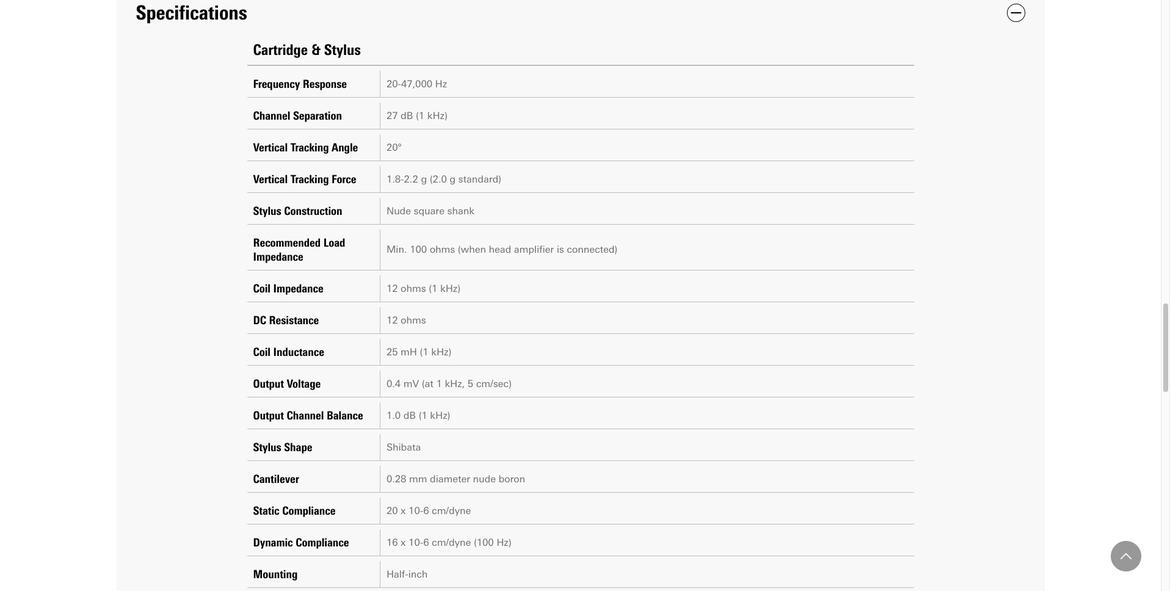 Task type: locate. For each thing, give the bounding box(es) containing it.
db for output channel balance
[[404, 410, 416, 421]]

cm/dyne for dynamic compliance
[[432, 537, 471, 548]]

mounting
[[253, 567, 298, 581]]

1 vertical spatial coil
[[253, 345, 271, 359]]

2.2
[[404, 173, 418, 185]]

vertical down channel separation
[[253, 140, 288, 154]]

vertical for vertical tracking angle
[[253, 140, 288, 154]]

6
[[423, 505, 429, 516], [423, 537, 429, 548]]

coil for coil impedance
[[253, 281, 271, 295]]

stylus right &
[[324, 41, 361, 58]]

10- for static compliance
[[409, 505, 423, 516]]

2 tracking from the top
[[290, 172, 329, 186]]

0 vertical spatial cm/dyne
[[432, 505, 471, 516]]

0.28
[[387, 473, 406, 485]]

hz)
[[497, 537, 511, 548]]

x
[[401, 505, 406, 516], [401, 537, 406, 548]]

2 x from the top
[[401, 537, 406, 548]]

6 down 20 x 10-6 cm/dyne
[[423, 537, 429, 548]]

impedance up resistance in the left of the page
[[273, 281, 324, 295]]

standard)
[[458, 173, 501, 185]]

inductance
[[273, 345, 324, 359]]

1 vertical spatial 6
[[423, 537, 429, 548]]

compliance up dynamic compliance
[[282, 504, 336, 518]]

compliance down static compliance
[[296, 535, 349, 549]]

0 vertical spatial vertical
[[253, 140, 288, 154]]

ohms for resistance
[[401, 314, 426, 326]]

1 vertical spatial 10-
[[409, 537, 423, 548]]

tracking for angle
[[290, 140, 329, 154]]

ohms up 12 ohms
[[401, 283, 426, 294]]

tracking up the construction
[[290, 172, 329, 186]]

db
[[401, 110, 413, 121], [404, 410, 416, 421]]

1 6 from the top
[[423, 505, 429, 516]]

output for output voltage
[[253, 377, 284, 391]]

minus image
[[1010, 7, 1021, 18]]

1 vertical spatial compliance
[[296, 535, 349, 549]]

ohms right 100
[[430, 244, 455, 255]]

compliance
[[282, 504, 336, 518], [296, 535, 349, 549]]

x right 16
[[401, 537, 406, 548]]

1 12 from the top
[[387, 283, 398, 294]]

1 10- from the top
[[409, 505, 423, 516]]

25
[[387, 346, 398, 358]]

1 vertical spatial channel
[[287, 408, 324, 422]]

12
[[387, 283, 398, 294], [387, 314, 398, 326]]

1 horizontal spatial g
[[450, 173, 456, 185]]

ohms up the mh
[[401, 314, 426, 326]]

load
[[323, 235, 345, 250]]

cm/dyne
[[432, 505, 471, 516], [432, 537, 471, 548]]

0 vertical spatial db
[[401, 110, 413, 121]]

output left voltage
[[253, 377, 284, 391]]

head
[[489, 244, 511, 255]]

1 vertical spatial 12
[[387, 314, 398, 326]]

(100
[[474, 537, 494, 548]]

cm/sec)
[[476, 378, 512, 389]]

impedance inside recommended load impedance
[[253, 250, 303, 264]]

0 vertical spatial coil
[[253, 281, 271, 295]]

1 coil from the top
[[253, 281, 271, 295]]

12 up 12 ohms
[[387, 283, 398, 294]]

diameter
[[430, 473, 470, 485]]

static compliance
[[253, 504, 336, 518]]

resistance
[[269, 313, 319, 327]]

channel down voltage
[[287, 408, 324, 422]]

0 vertical spatial tracking
[[290, 140, 329, 154]]

0 vertical spatial 6
[[423, 505, 429, 516]]

10- right 20
[[409, 505, 423, 516]]

2 vertical spatial ohms
[[401, 314, 426, 326]]

arrow up image
[[1121, 551, 1132, 562]]

tracking up vertical tracking force in the top left of the page
[[290, 140, 329, 154]]

min. 100 ohms (when head amplifier is connected)
[[387, 244, 618, 255]]

0 vertical spatial x
[[401, 505, 406, 516]]

khz) down (when
[[440, 283, 460, 294]]

1 vertical spatial tracking
[[290, 172, 329, 186]]

cartridge & stylus
[[253, 41, 361, 58]]

shank
[[447, 205, 474, 217]]

(at
[[422, 378, 434, 389]]

(1
[[416, 110, 425, 121], [429, 283, 437, 294], [420, 346, 429, 358], [419, 410, 427, 421]]

0 horizontal spatial g
[[421, 173, 427, 185]]

cm/dyne for static compliance
[[432, 505, 471, 516]]

impedance
[[253, 250, 303, 264], [273, 281, 324, 295]]

2 cm/dyne from the top
[[432, 537, 471, 548]]

0 vertical spatial 12
[[387, 283, 398, 294]]

5
[[468, 378, 473, 389]]

coil down dc
[[253, 345, 271, 359]]

ohms for impedance
[[401, 283, 426, 294]]

1 vertical spatial vertical
[[253, 172, 288, 186]]

channel separation
[[253, 108, 342, 123]]

output up "stylus shape"
[[253, 408, 284, 422]]

1 vertical spatial x
[[401, 537, 406, 548]]

0 vertical spatial 10-
[[409, 505, 423, 516]]

20 x 10-6 cm/dyne
[[387, 505, 471, 516]]

khz) for channel separation
[[427, 110, 447, 121]]

2 12 from the top
[[387, 314, 398, 326]]

0 vertical spatial impedance
[[253, 250, 303, 264]]

g right (2.0
[[450, 173, 456, 185]]

coil for coil inductance
[[253, 345, 271, 359]]

recommended
[[253, 235, 321, 250]]

khz) for coil impedance
[[440, 283, 460, 294]]

half-inch
[[387, 568, 428, 580]]

10- right 16
[[409, 537, 423, 548]]

20-47,000 hz
[[387, 78, 447, 90]]

(1 for channel separation
[[416, 110, 425, 121]]

6 down mm at the bottom
[[423, 505, 429, 516]]

coil up dc
[[253, 281, 271, 295]]

&
[[311, 41, 321, 58]]

vertical up stylus construction
[[253, 172, 288, 186]]

20°
[[387, 141, 402, 153]]

1 vertical spatial db
[[404, 410, 416, 421]]

2 vertical spatial stylus
[[253, 440, 281, 454]]

1 x from the top
[[401, 505, 406, 516]]

khz) up "1"
[[431, 346, 451, 358]]

2 vertical from the top
[[253, 172, 288, 186]]

2 output from the top
[[253, 408, 284, 422]]

(when
[[458, 244, 486, 255]]

1 vertical from the top
[[253, 140, 288, 154]]

2 6 from the top
[[423, 537, 429, 548]]

compliance for static compliance
[[282, 504, 336, 518]]

2 10- from the top
[[409, 537, 423, 548]]

khz) down "1"
[[430, 410, 450, 421]]

1 vertical spatial ohms
[[401, 283, 426, 294]]

channel
[[253, 108, 290, 123], [287, 408, 324, 422]]

1 vertical spatial cm/dyne
[[432, 537, 471, 548]]

10-
[[409, 505, 423, 516], [409, 537, 423, 548]]

0 vertical spatial output
[[253, 377, 284, 391]]

tracking
[[290, 140, 329, 154], [290, 172, 329, 186]]

2 coil from the top
[[253, 345, 271, 359]]

impedance up the "coil impedance"
[[253, 250, 303, 264]]

min.
[[387, 244, 407, 255]]

100
[[410, 244, 427, 255]]

compliance for dynamic compliance
[[296, 535, 349, 549]]

27
[[387, 110, 398, 121]]

12 ohms
[[387, 314, 426, 326]]

output
[[253, 377, 284, 391], [253, 408, 284, 422]]

channel down frequency
[[253, 108, 290, 123]]

cartridge
[[253, 41, 308, 58]]

ohms
[[430, 244, 455, 255], [401, 283, 426, 294], [401, 314, 426, 326]]

47,000
[[401, 78, 432, 90]]

1.0 db (1 khz)
[[387, 410, 450, 421]]

vertical
[[253, 140, 288, 154], [253, 172, 288, 186]]

12 up 25
[[387, 314, 398, 326]]

0.4 mv (at 1 khz, 5 cm/sec)
[[387, 378, 512, 389]]

stylus
[[324, 41, 361, 58], [253, 204, 281, 218], [253, 440, 281, 454]]

output channel balance
[[253, 408, 363, 422]]

inch
[[408, 568, 428, 580]]

db right 1.0
[[404, 410, 416, 421]]

khz) down hz
[[427, 110, 447, 121]]

db right '27'
[[401, 110, 413, 121]]

g
[[421, 173, 427, 185], [450, 173, 456, 185]]

stylus left shape
[[253, 440, 281, 454]]

x right 20
[[401, 505, 406, 516]]

coil impedance
[[253, 281, 324, 295]]

recommended load impedance
[[253, 235, 345, 264]]

g right 2.2
[[421, 173, 427, 185]]

0 vertical spatial compliance
[[282, 504, 336, 518]]

1 tracking from the top
[[290, 140, 329, 154]]

stylus up recommended
[[253, 204, 281, 218]]

20-
[[387, 78, 401, 90]]

12 for impedance
[[387, 283, 398, 294]]

cm/dyne left '(100'
[[432, 537, 471, 548]]

balance
[[327, 408, 363, 422]]

2 g from the left
[[450, 173, 456, 185]]

dc resistance
[[253, 313, 319, 327]]

stylus for stylus shape
[[253, 440, 281, 454]]

1 output from the top
[[253, 377, 284, 391]]

1 vertical spatial stylus
[[253, 204, 281, 218]]

1 cm/dyne from the top
[[432, 505, 471, 516]]

mv
[[404, 378, 419, 389]]

1 vertical spatial output
[[253, 408, 284, 422]]

voltage
[[287, 377, 321, 391]]

vertical tracking force
[[253, 172, 356, 186]]

cm/dyne down the diameter
[[432, 505, 471, 516]]



Task type: vqa. For each thing, say whether or not it's contained in the screenshot.
'TRACKING' associated with Angle
yes



Task type: describe. For each thing, give the bounding box(es) containing it.
square
[[414, 205, 445, 217]]

nude
[[473, 473, 496, 485]]

16
[[387, 537, 398, 548]]

1
[[436, 378, 442, 389]]

tracking for force
[[290, 172, 329, 186]]

12 for resistance
[[387, 314, 398, 326]]

response
[[303, 77, 347, 91]]

db for channel separation
[[401, 110, 413, 121]]

1.8-2.2 g (2.0 g standard)
[[387, 173, 501, 185]]

(1 for coil inductance
[[420, 346, 429, 358]]

0 vertical spatial stylus
[[324, 41, 361, 58]]

12 ohms (1 khz)
[[387, 283, 460, 294]]

hz
[[435, 78, 447, 90]]

10- for dynamic compliance
[[409, 537, 423, 548]]

khz,
[[445, 378, 465, 389]]

dynamic
[[253, 535, 293, 549]]

static
[[253, 504, 279, 518]]

amplifier
[[514, 244, 554, 255]]

half-
[[387, 568, 408, 580]]

25 mh (1 khz)
[[387, 346, 451, 358]]

force
[[332, 172, 356, 186]]

nude
[[387, 205, 411, 217]]

construction
[[284, 204, 342, 218]]

stylus shape
[[253, 440, 312, 454]]

27 db (1 khz)
[[387, 110, 447, 121]]

connected)
[[567, 244, 618, 255]]

shibata
[[387, 441, 421, 453]]

coil inductance
[[253, 345, 324, 359]]

0 vertical spatial ohms
[[430, 244, 455, 255]]

1 vertical spatial impedance
[[273, 281, 324, 295]]

6 for dynamic compliance
[[423, 537, 429, 548]]

output voltage
[[253, 377, 321, 391]]

khz) for coil inductance
[[431, 346, 451, 358]]

6 for static compliance
[[423, 505, 429, 516]]

dc
[[253, 313, 266, 327]]

boron
[[499, 473, 525, 485]]

1.8-
[[387, 173, 404, 185]]

is
[[557, 244, 564, 255]]

separation
[[293, 108, 342, 123]]

0.4
[[387, 378, 401, 389]]

vertical for vertical tracking force
[[253, 172, 288, 186]]

vertical tracking angle
[[253, 140, 358, 154]]

specifications
[[136, 1, 247, 24]]

16 x 10-6 cm/dyne (100 hz)
[[387, 537, 511, 548]]

output for output channel balance
[[253, 408, 284, 422]]

x for dynamic compliance
[[401, 537, 406, 548]]

x for static compliance
[[401, 505, 406, 516]]

angle
[[332, 140, 358, 154]]

20
[[387, 505, 398, 516]]

(1 for output channel balance
[[419, 410, 427, 421]]

0.28 mm diameter nude boron
[[387, 473, 525, 485]]

(2.0
[[430, 173, 447, 185]]

mm
[[409, 473, 427, 485]]

1.0
[[387, 410, 401, 421]]

stylus construction
[[253, 204, 342, 218]]

khz) for output channel balance
[[430, 410, 450, 421]]

frequency response
[[253, 77, 347, 91]]

shape
[[284, 440, 312, 454]]

frequency
[[253, 77, 300, 91]]

(1 for coil impedance
[[429, 283, 437, 294]]

cantilever
[[253, 472, 299, 486]]

0 vertical spatial channel
[[253, 108, 290, 123]]

stylus for stylus construction
[[253, 204, 281, 218]]

dynamic compliance
[[253, 535, 349, 549]]

1 g from the left
[[421, 173, 427, 185]]

nude square shank
[[387, 205, 474, 217]]

mh
[[401, 346, 417, 358]]



